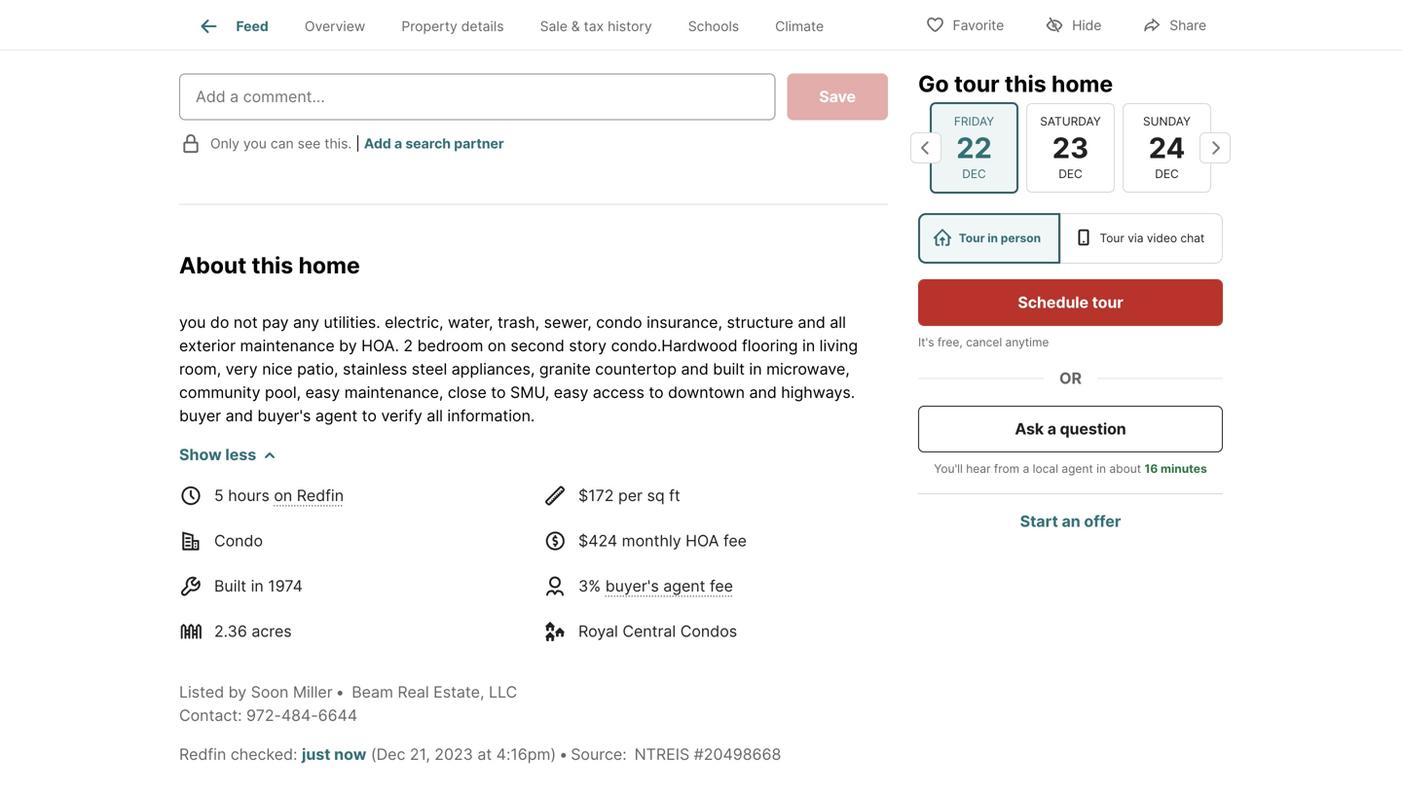 Task type: describe. For each thing, give the bounding box(es) containing it.
agent inside you do not pay any utilities. electric, water, trash, sewer, condo insurance, structure and all exterior maintenance by hoa. 2 bedroom on second story condo.hardwood flooring in living room, very nice patio, stainless steel appliances, granite countertop and built in microwave, community pool, easy maintenance, close to smu, easy access to downtown and highways. buyer and buyer's agent to verify all information.
[[315, 407, 358, 426]]

feed
[[236, 18, 269, 34]]

tab list containing feed
[[179, 0, 858, 50]]

1 horizontal spatial this
[[1005, 70, 1047, 97]]

maintenance,
[[345, 383, 443, 402]]

information.
[[447, 407, 535, 426]]

or
[[1060, 369, 1082, 388]]

condos
[[681, 622, 737, 641]]

list box containing tour in person
[[918, 213, 1223, 264]]

details
[[461, 18, 504, 34]]

schedule tour
[[1018, 293, 1124, 312]]

climate tab
[[757, 3, 842, 50]]

0 horizontal spatial to
[[362, 407, 377, 426]]

pay
[[262, 313, 289, 332]]

and down "community"
[[226, 407, 253, 426]]

sale & tax history tab
[[522, 3, 670, 50]]

tour in person
[[959, 231, 1041, 245]]

1 vertical spatial redfin
[[179, 746, 226, 765]]

start
[[1020, 512, 1059, 531]]

at
[[478, 746, 492, 765]]

2 vertical spatial agent
[[663, 577, 706, 596]]

tour via video chat
[[1100, 231, 1205, 245]]

minutes
[[1161, 462, 1207, 476]]

0 vertical spatial all
[[830, 313, 846, 332]]

22
[[957, 131, 992, 165]]

2.36
[[214, 622, 247, 641]]

&
[[572, 18, 580, 34]]

ft
[[669, 487, 681, 506]]

saturday
[[1041, 114, 1101, 128]]

steel
[[412, 360, 447, 379]]

share button
[[1126, 4, 1223, 44]]

room,
[[179, 360, 221, 379]]

tax
[[584, 18, 604, 34]]

contact:
[[179, 707, 242, 726]]

1 horizontal spatial to
[[491, 383, 506, 402]]

about this home
[[179, 252, 360, 279]]

maintenance
[[240, 337, 335, 356]]

per
[[618, 487, 643, 506]]

ask a question button
[[918, 406, 1223, 453]]

central
[[623, 622, 676, 641]]

show less
[[179, 446, 256, 465]]

pool,
[[265, 383, 301, 402]]

$172 per sq ft
[[579, 487, 681, 506]]

less
[[225, 446, 256, 465]]

in left the 'about'
[[1097, 462, 1106, 476]]

fee for $424 monthly hoa fee
[[724, 532, 747, 551]]

sewer,
[[544, 313, 592, 332]]

fee for 3% buyer's agent fee
[[710, 577, 733, 596]]

electric,
[[385, 313, 444, 332]]

hoa.
[[362, 337, 399, 356]]

structure
[[727, 313, 794, 332]]

condo
[[596, 313, 642, 332]]

and down the 'flooring'
[[749, 383, 777, 402]]

(dec
[[371, 746, 406, 765]]

on inside you do not pay any utilities. electric, water, trash, sewer, condo insurance, structure and all exterior maintenance by hoa. 2 bedroom on second story condo.hardwood flooring in living room, very nice patio, stainless steel appliances, granite countertop and built in microwave, community pool, easy maintenance, close to smu, easy access to downtown and highways. buyer and buyer's agent to verify all information.
[[488, 337, 506, 356]]

partner
[[454, 135, 504, 152]]

| add a search partner
[[356, 135, 504, 152]]

monthly
[[622, 532, 681, 551]]

close
[[448, 383, 487, 402]]

go
[[918, 70, 949, 97]]

tour for go
[[954, 70, 1000, 97]]

4:16pm)
[[496, 746, 556, 765]]

friday
[[954, 114, 995, 128]]

3%
[[579, 577, 601, 596]]

1 vertical spatial on
[[274, 487, 292, 506]]

0 vertical spatial you
[[243, 135, 267, 152]]

local
[[1033, 462, 1059, 476]]

|
[[356, 135, 360, 152]]

it's free, cancel anytime
[[918, 336, 1049, 350]]

0 vertical spatial home
[[1052, 70, 1113, 97]]

1 vertical spatial buyer's
[[606, 577, 659, 596]]

0 horizontal spatial all
[[427, 407, 443, 426]]

tour for tour via video chat
[[1100, 231, 1125, 245]]

1 easy from the left
[[305, 383, 340, 402]]

built
[[214, 577, 247, 596]]

ask
[[1015, 420, 1044, 439]]

about
[[1110, 462, 1142, 476]]

favorite button
[[909, 4, 1021, 44]]

show
[[179, 446, 222, 465]]

hours
[[228, 487, 270, 506]]

next image
[[1200, 132, 1231, 164]]

anytime
[[1006, 336, 1049, 350]]

Add a comment... text field
[[196, 85, 759, 108]]

1 horizontal spatial •
[[559, 746, 568, 765]]

previous image
[[911, 132, 942, 164]]

sq
[[647, 487, 665, 506]]

soon
[[251, 683, 289, 702]]

0 horizontal spatial a
[[394, 135, 402, 152]]

second
[[511, 337, 565, 356]]

dec for 22
[[963, 167, 986, 181]]

in right built at the right top
[[749, 360, 762, 379]]

water,
[[448, 313, 493, 332]]

21,
[[410, 746, 430, 765]]

insurance,
[[647, 313, 723, 332]]

property details tab
[[384, 3, 522, 50]]

offer
[[1084, 512, 1121, 531]]

buyer's agent fee link
[[606, 577, 733, 596]]

20498668
[[704, 746, 782, 765]]

microwave,
[[767, 360, 850, 379]]

buyer's inside you do not pay any utilities. electric, water, trash, sewer, condo insurance, structure and all exterior maintenance by hoa. 2 bedroom on second story condo.hardwood flooring in living room, very nice patio, stainless steel appliances, granite countertop and built in microwave, community pool, easy maintenance, close to smu, easy access to downtown and highways. buyer and buyer's agent to verify all information.
[[258, 407, 311, 426]]

an
[[1062, 512, 1081, 531]]

0 horizontal spatial this
[[252, 252, 293, 279]]

real
[[398, 683, 429, 702]]

sunday
[[1143, 114, 1191, 128]]

dec for 23
[[1059, 167, 1083, 181]]

source:
[[571, 746, 627, 765]]

16
[[1145, 462, 1158, 476]]

add
[[364, 135, 391, 152]]

save
[[819, 87, 856, 106]]

property
[[402, 18, 458, 34]]

schools
[[688, 18, 739, 34]]



Task type: vqa. For each thing, say whether or not it's contained in the screenshot.
495K
no



Task type: locate. For each thing, give the bounding box(es) containing it.
0 vertical spatial this
[[1005, 70, 1047, 97]]

free,
[[938, 336, 963, 350]]

0 vertical spatial tour
[[954, 70, 1000, 97]]

a inside button
[[1048, 420, 1057, 439]]

this up saturday
[[1005, 70, 1047, 97]]

stainless
[[343, 360, 407, 379]]

see
[[298, 135, 321, 152]]

1 horizontal spatial tour
[[1092, 293, 1124, 312]]

trash,
[[498, 313, 540, 332]]

by down utilities.
[[339, 337, 357, 356]]

2 tour from the left
[[1100, 231, 1125, 245]]

nice
[[262, 360, 293, 379]]

1 horizontal spatial all
[[830, 313, 846, 332]]

via
[[1128, 231, 1144, 245]]

0 horizontal spatial home
[[299, 252, 360, 279]]

by left 'soon'
[[229, 683, 247, 702]]

living
[[820, 337, 858, 356]]

story
[[569, 337, 607, 356]]

1 horizontal spatial redfin
[[297, 487, 344, 506]]

2 horizontal spatial to
[[649, 383, 664, 402]]

a right from
[[1023, 462, 1030, 476]]

go tour this home
[[918, 70, 1113, 97]]

redfin down the 'contact:'
[[179, 746, 226, 765]]

• left source:
[[559, 746, 568, 765]]

tour in person option
[[918, 213, 1060, 264]]

2 horizontal spatial dec
[[1155, 167, 1179, 181]]

0 horizontal spatial redfin
[[179, 746, 226, 765]]

all right verify
[[427, 407, 443, 426]]

this.
[[325, 135, 352, 152]]

0 vertical spatial a
[[394, 135, 402, 152]]

1 horizontal spatial tour
[[1100, 231, 1125, 245]]

hide button
[[1029, 4, 1118, 44]]

1 vertical spatial •
[[559, 746, 568, 765]]

condo
[[214, 532, 263, 551]]

0 horizontal spatial buyer's
[[258, 407, 311, 426]]

and up downtown
[[681, 360, 709, 379]]

in left person
[[988, 231, 998, 245]]

you'll hear from a local agent in about 16 minutes
[[934, 462, 1207, 476]]

beam
[[352, 683, 393, 702]]

verify
[[381, 407, 423, 426]]

in up microwave, in the right of the page
[[803, 337, 815, 356]]

None button
[[930, 102, 1019, 194], [1027, 103, 1115, 193], [1123, 103, 1212, 193], [930, 102, 1019, 194], [1027, 103, 1115, 193], [1123, 103, 1212, 193]]

agent down "patio,"
[[315, 407, 358, 426]]

tab list
[[179, 0, 858, 50]]

tour for schedule
[[1092, 293, 1124, 312]]

your comments
[[179, 26, 351, 53]]

tour left person
[[959, 231, 985, 245]]

hear
[[966, 462, 991, 476]]

home up utilities.
[[299, 252, 360, 279]]

1 horizontal spatial home
[[1052, 70, 1113, 97]]

schools tab
[[670, 3, 757, 50]]

1 horizontal spatial you
[[243, 135, 267, 152]]

overview tab
[[287, 3, 384, 50]]

hoa
[[686, 532, 719, 551]]

buyer's down pool,
[[258, 407, 311, 426]]

1 vertical spatial this
[[252, 252, 293, 279]]

easy down granite
[[554, 383, 589, 402]]

1 vertical spatial fee
[[710, 577, 733, 596]]

484-
[[281, 707, 318, 726]]

appliances,
[[452, 360, 535, 379]]

estate,
[[434, 683, 485, 702]]

share
[[1170, 17, 1207, 34]]

just
[[302, 746, 331, 765]]

to left verify
[[362, 407, 377, 426]]

tour left via
[[1100, 231, 1125, 245]]

on right hours in the bottom left of the page
[[274, 487, 292, 506]]

a right ask
[[1048, 420, 1057, 439]]

tour up friday
[[954, 70, 1000, 97]]

1 tour from the left
[[959, 231, 985, 245]]

0 horizontal spatial agent
[[315, 407, 358, 426]]

flooring
[[742, 337, 798, 356]]

tour inside "button"
[[1092, 293, 1124, 312]]

to down countertop
[[649, 383, 664, 402]]

about
[[179, 252, 247, 279]]

royal central condos
[[579, 622, 737, 641]]

0 vertical spatial fee
[[724, 532, 747, 551]]

property details
[[402, 18, 504, 34]]

3 dec from the left
[[1155, 167, 1179, 181]]

2
[[404, 337, 413, 356]]

tour right schedule
[[1092, 293, 1124, 312]]

0 horizontal spatial dec
[[963, 167, 986, 181]]

buyer's
[[258, 407, 311, 426], [606, 577, 659, 596]]

•
[[336, 683, 345, 702], [559, 746, 568, 765]]

1 horizontal spatial buyer's
[[606, 577, 659, 596]]

0 horizontal spatial on
[[274, 487, 292, 506]]

0 horizontal spatial tour
[[959, 231, 985, 245]]

to
[[491, 383, 506, 402], [649, 383, 664, 402], [362, 407, 377, 426]]

on up appliances,
[[488, 337, 506, 356]]

sale
[[540, 18, 568, 34]]

bedroom
[[417, 337, 484, 356]]

tour via video chat option
[[1060, 213, 1223, 264]]

dec inside saturday 23 dec
[[1059, 167, 1083, 181]]

granite
[[539, 360, 591, 379]]

search
[[406, 135, 451, 152]]

2 horizontal spatial a
[[1048, 420, 1057, 439]]

redfin right hours in the bottom left of the page
[[297, 487, 344, 506]]

only you can see this.
[[210, 135, 352, 152]]

you do not pay any utilities. electric, water, trash, sewer, condo insurance, structure and all exterior maintenance by hoa. 2 bedroom on second story condo.hardwood flooring in living room, very nice patio, stainless steel appliances, granite countertop and built in microwave, community pool, easy maintenance, close to smu, easy access to downtown and highways. buyer and buyer's agent to verify all information.
[[179, 313, 858, 426]]

0 horizontal spatial •
[[336, 683, 345, 702]]

downtown
[[668, 383, 745, 402]]

miller
[[293, 683, 333, 702]]

saturday 23 dec
[[1041, 114, 1101, 181]]

1974
[[268, 577, 303, 596]]

in right built
[[251, 577, 264, 596]]

home
[[1052, 70, 1113, 97], [299, 252, 360, 279]]

favorite
[[953, 17, 1004, 34]]

dec
[[963, 167, 986, 181], [1059, 167, 1083, 181], [1155, 167, 1179, 181]]

this up pay
[[252, 252, 293, 279]]

0 horizontal spatial by
[[229, 683, 247, 702]]

sunday 24 dec
[[1143, 114, 1191, 181]]

buyer
[[179, 407, 221, 426]]

it's
[[918, 336, 935, 350]]

1 dec from the left
[[963, 167, 986, 181]]

0 vertical spatial by
[[339, 337, 357, 356]]

0 vertical spatial agent
[[315, 407, 358, 426]]

buyer's right 3%
[[606, 577, 659, 596]]

1 horizontal spatial on
[[488, 337, 506, 356]]

and
[[798, 313, 826, 332], [681, 360, 709, 379], [749, 383, 777, 402], [226, 407, 253, 426]]

fee up the condos
[[710, 577, 733, 596]]

1 horizontal spatial a
[[1023, 462, 1030, 476]]

home up saturday
[[1052, 70, 1113, 97]]

1 vertical spatial by
[[229, 683, 247, 702]]

patio,
[[297, 360, 338, 379]]

a right 'add'
[[394, 135, 402, 152]]

1 vertical spatial you
[[179, 313, 206, 332]]

$424 monthly hoa fee
[[579, 532, 747, 551]]

dec for 24
[[1155, 167, 1179, 181]]

start an offer link
[[1020, 512, 1121, 531]]

1 vertical spatial all
[[427, 407, 443, 426]]

checked:
[[231, 746, 298, 765]]

you inside you do not pay any utilities. electric, water, trash, sewer, condo insurance, structure and all exterior maintenance by hoa. 2 bedroom on second story condo.hardwood flooring in living room, very nice patio, stainless steel appliances, granite countertop and built in microwave, community pool, easy maintenance, close to smu, easy access to downtown and highways. buyer and buyer's agent to verify all information.
[[179, 313, 206, 332]]

2 horizontal spatial agent
[[1062, 462, 1094, 476]]

redfin checked: just now (dec 21, 2023 at 4:16pm) • source: ntreis # 20498668
[[179, 746, 782, 765]]

1 vertical spatial home
[[299, 252, 360, 279]]

a
[[394, 135, 402, 152], [1048, 420, 1057, 439], [1023, 462, 1030, 476]]

listed
[[179, 683, 224, 702]]

2 easy from the left
[[554, 383, 589, 402]]

add a search partner button
[[364, 135, 504, 152]]

0 vertical spatial redfin
[[297, 487, 344, 506]]

llc
[[489, 683, 517, 702]]

0 vertical spatial buyer's
[[258, 407, 311, 426]]

dec down 23
[[1059, 167, 1083, 181]]

your
[[179, 26, 230, 53]]

all up "living"
[[830, 313, 846, 332]]

0 horizontal spatial tour
[[954, 70, 1000, 97]]

1 vertical spatial tour
[[1092, 293, 1124, 312]]

by inside you do not pay any utilities. electric, water, trash, sewer, condo insurance, structure and all exterior maintenance by hoa. 2 bedroom on second story condo.hardwood flooring in living room, very nice patio, stainless steel appliances, granite countertop and built in microwave, community pool, easy maintenance, close to smu, easy access to downtown and highways. buyer and buyer's agent to verify all information.
[[339, 337, 357, 356]]

easy down "patio,"
[[305, 383, 340, 402]]

you left do
[[179, 313, 206, 332]]

1 horizontal spatial easy
[[554, 383, 589, 402]]

23
[[1053, 131, 1089, 165]]

2 dec from the left
[[1059, 167, 1083, 181]]

agent right local
[[1062, 462, 1094, 476]]

just now link
[[302, 746, 367, 765], [302, 746, 367, 765]]

save button
[[787, 73, 888, 120]]

• up 6644
[[336, 683, 345, 702]]

list box
[[918, 213, 1223, 264]]

0 vertical spatial on
[[488, 337, 506, 356]]

and up "living"
[[798, 313, 826, 332]]

schedule tour button
[[918, 280, 1223, 326]]

to down appliances,
[[491, 383, 506, 402]]

1 horizontal spatial agent
[[663, 577, 706, 596]]

0 vertical spatial •
[[336, 683, 345, 702]]

dec down "22"
[[963, 167, 986, 181]]

1 vertical spatial agent
[[1062, 462, 1094, 476]]

5 hours on redfin
[[214, 487, 344, 506]]

1 horizontal spatial by
[[339, 337, 357, 356]]

fee right hoa
[[724, 532, 747, 551]]

question
[[1060, 420, 1127, 439]]

1 vertical spatial a
[[1048, 420, 1057, 439]]

on redfin link
[[274, 487, 344, 506]]

listed by soon miller • beam real estate, llc
[[179, 683, 517, 702]]

you left can
[[243, 135, 267, 152]]

agent down hoa
[[663, 577, 706, 596]]

2 vertical spatial a
[[1023, 462, 1030, 476]]

1 horizontal spatial dec
[[1059, 167, 1083, 181]]

comments
[[235, 26, 351, 53]]

friday 22 dec
[[954, 114, 995, 181]]

community
[[179, 383, 261, 402]]

overview
[[305, 18, 366, 34]]

tour for tour in person
[[959, 231, 985, 245]]

0 horizontal spatial you
[[179, 313, 206, 332]]

in inside option
[[988, 231, 998, 245]]

person
[[1001, 231, 1041, 245]]

can
[[271, 135, 294, 152]]

dec inside friday 22 dec
[[963, 167, 986, 181]]

tour
[[954, 70, 1000, 97], [1092, 293, 1124, 312]]

dec down '24'
[[1155, 167, 1179, 181]]

tour
[[959, 231, 985, 245], [1100, 231, 1125, 245]]

0 horizontal spatial easy
[[305, 383, 340, 402]]

972-
[[246, 707, 281, 726]]

dec inside the sunday 24 dec
[[1155, 167, 1179, 181]]

6644
[[318, 707, 358, 726]]



